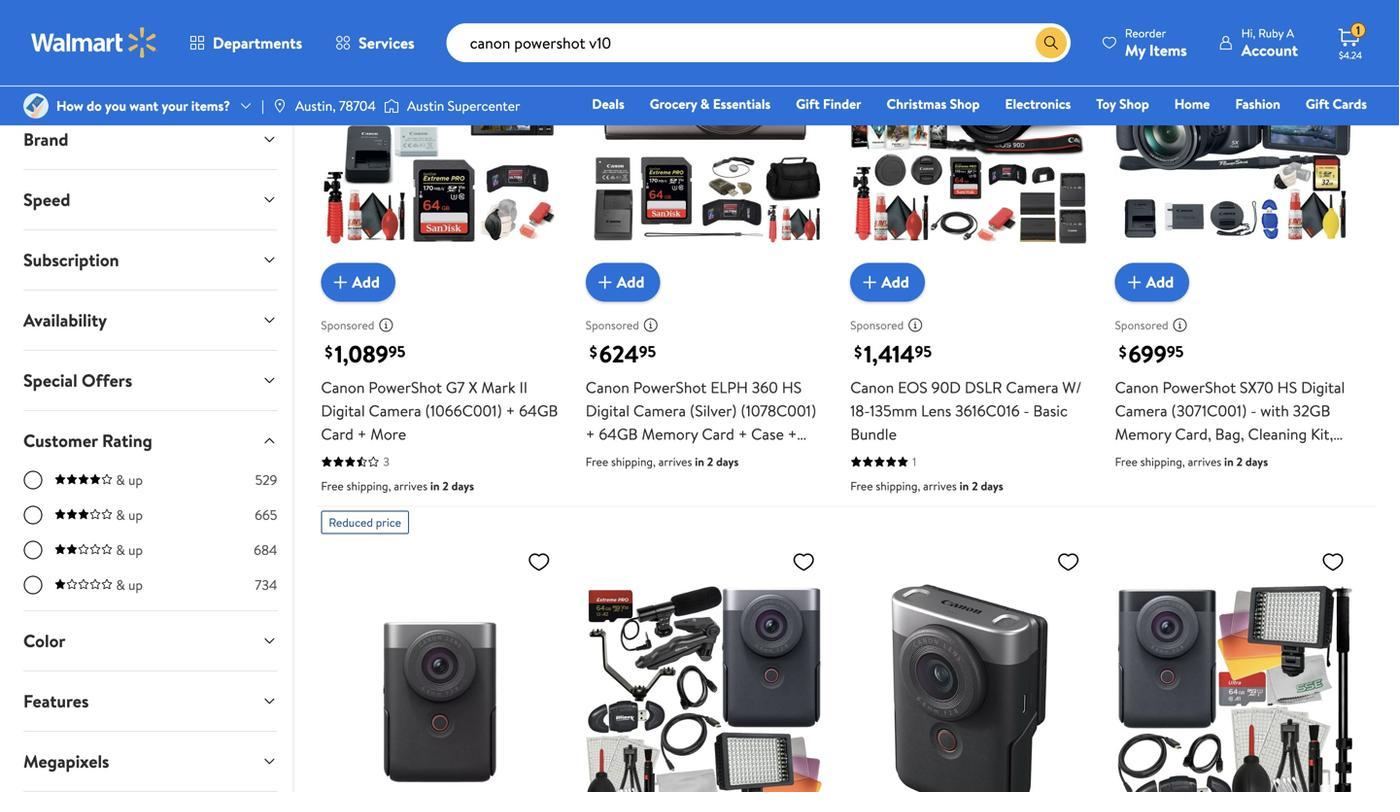 Task type: describe. For each thing, give the bounding box(es) containing it.
& up for 529
[[116, 470, 143, 489]]

 image for how do you want your items?
[[23, 93, 49, 119]]

& for 529
[[116, 470, 125, 489]]

home link
[[1166, 93, 1219, 114]]

speed button
[[8, 170, 293, 229]]

& up for 734
[[116, 575, 143, 594]]

canon powershot g7 x mark ii digital camera (1066c001) + 64gb card + more
[[321, 377, 558, 445]]

$ 624 95
[[590, 338, 656, 370]]

wallet
[[646, 470, 688, 491]]

add for 1,414
[[882, 271, 910, 293]]

availability
[[23, 308, 107, 332]]

cleaning inside canon powershot sx70 hs digital camera (3071c001) - with 32gb memory card, bag, cleaning kit, and more
[[1249, 423, 1308, 445]]

walmart image
[[31, 27, 157, 58]]

fashion
[[1236, 94, 1281, 113]]

special offers
[[23, 368, 132, 393]]

camera inside canon eos 90d dslr camera w/ 18-135mm lens 3616c016  - basic bundle
[[1006, 377, 1059, 398]]

1 horizontal spatial 1
[[1357, 22, 1361, 39]]

walmart+ link
[[1301, 121, 1376, 141]]

canon powershot sx70 hs digital camera (3071c001) - with 32gb memory card, bag, cleaning kit, and more
[[1115, 377, 1346, 468]]

90d
[[932, 377, 961, 398]]

powershot for 699
[[1163, 377, 1237, 398]]

up for 665
[[128, 505, 143, 524]]

hs inside canon powershot sx70 hs digital camera (3071c001) - with 32gb memory card, bag, cleaning kit, and more
[[1278, 377, 1298, 398]]

days down 3616c016
[[981, 478, 1004, 494]]

departments
[[213, 32, 302, 53]]

g7
[[446, 377, 465, 398]]

and
[[1115, 447, 1140, 468]]

special
[[23, 368, 77, 393]]

customer
[[23, 429, 98, 453]]

memory inside canon powershot sx70 hs digital camera (3071c001) - with 32gb memory card, bag, cleaning kit, and more
[[1115, 423, 1172, 445]]

95 for 1,089
[[389, 341, 406, 362]]

64gb for 1,089
[[519, 400, 558, 421]]

sx70
[[1240, 377, 1274, 398]]

gift cards link
[[1298, 93, 1376, 114]]

subscription button
[[8, 230, 293, 290]]

+ down $ 624 95
[[586, 423, 595, 445]]

megapixels tab
[[8, 732, 293, 791]]

canon powershot v10 vlog camera (silver) - 5946c002 image
[[851, 542, 1088, 792]]

austin
[[407, 96, 444, 115]]

gift cards registry
[[1144, 94, 1368, 140]]

shop for christmas shop
[[950, 94, 980, 113]]

in left the cap on the right of the page
[[695, 453, 705, 470]]

ii
[[519, 377, 528, 398]]

1 horizontal spatial card
[[586, 447, 619, 468]]

$ for 624
[[590, 341, 598, 363]]

95 for 624
[[639, 341, 656, 362]]

items?
[[191, 96, 230, 115]]

add for 699
[[1147, 271, 1174, 293]]

lens
[[921, 400, 952, 421]]

+ left the flex
[[674, 447, 683, 468]]

austin supercenter
[[407, 96, 520, 115]]

add to cart image for 624
[[594, 271, 617, 294]]

registry
[[1144, 122, 1193, 140]]

kit
[[649, 493, 668, 515]]

4 out of 5 stars and up, 529 items radio
[[23, 470, 43, 490]]

cards
[[1333, 94, 1368, 113]]

christmas
[[887, 94, 947, 113]]

more inside canon powershot g7 x mark ii digital camera (1066c001) + 64gb card + more
[[371, 423, 406, 445]]

toy shop
[[1097, 94, 1150, 113]]

ad disclaimer and feedback image for 699
[[1173, 317, 1188, 333]]

days down 'with'
[[1246, 453, 1269, 470]]

2 down canon eos 90d dslr camera w/ 18-135mm lens 3616c016  - basic bundle
[[972, 478, 978, 494]]

case
[[751, 423, 784, 445]]

canon for 699
[[1115, 377, 1159, 398]]

arrives up price
[[394, 478, 428, 494]]

kit,
[[1311, 423, 1334, 445]]

grocery & essentials
[[650, 94, 771, 113]]

up for 734
[[128, 575, 143, 594]]

ad disclaimer and feedback image for 1,089
[[378, 317, 394, 333]]

$ for 699
[[1119, 341, 1127, 363]]

& for 665
[[116, 505, 125, 524]]

one
[[1219, 122, 1248, 140]]

$ 699 95
[[1119, 338, 1184, 370]]

cleaning inside the canon powershot elph 360 hs digital camera (silver) (1078c001) + 64gb memory card + case + card reader + flex tripod + memory wallet + cap keeper + cleaning kit
[[586, 493, 645, 515]]

x
[[469, 377, 478, 398]]

supercenter
[[448, 96, 520, 115]]

one debit
[[1219, 122, 1284, 140]]

665
[[255, 505, 277, 524]]

 image for austin supercenter
[[384, 96, 399, 116]]

Search search field
[[447, 23, 1071, 62]]

in down bag,
[[1225, 453, 1234, 470]]

camera inside canon powershot g7 x mark ii digital camera (1066c001) + 64gb card + more
[[369, 400, 421, 421]]

reorder my items
[[1125, 25, 1188, 61]]

624
[[599, 338, 639, 370]]

christmas shop link
[[878, 93, 989, 114]]

card inside canon powershot g7 x mark ii digital camera (1066c001) + 64gb card + more
[[321, 423, 354, 445]]

add button for 1,089
[[321, 263, 396, 302]]

arrives down the lens
[[924, 478, 957, 494]]

do
[[87, 96, 102, 115]]

customer rating option group
[[23, 470, 277, 610]]

gift finder
[[796, 94, 862, 113]]

registry link
[[1135, 121, 1202, 141]]

1 out of 5 stars and up, 734 items radio
[[23, 575, 43, 595]]

ultimaxx essential canon powershot v10 vlog camera bundle (black) - includes: 64gb ultra micro memory card, lightweight monopod & more (15pc bundle) image
[[1115, 542, 1353, 792]]

services
[[359, 32, 415, 53]]

ultimaxx advanced canon powershot v10 vlog camera bundle (silver) - includes: 64gb extreme pro micro memory card, condenser video microphone & more (17pc bundle) image
[[586, 542, 823, 792]]

add for 624
[[617, 271, 645, 293]]

add button for 699
[[1115, 263, 1190, 302]]

canon eos 90d dslr camera w/ 18-135mm lens 3616c016  - basic bundle
[[851, 377, 1082, 445]]

fashion link
[[1227, 93, 1290, 114]]

reader
[[622, 447, 670, 468]]

3
[[383, 453, 390, 470]]

3616c016
[[956, 400, 1020, 421]]

+ left the cap on the right of the page
[[692, 470, 701, 491]]

availability button
[[8, 291, 293, 350]]

bundle
[[851, 423, 897, 445]]

add to favorites list, canon powershot v10 vlog camera (black) image
[[528, 550, 551, 574]]

essentials
[[713, 94, 771, 113]]

360
[[752, 377, 778, 398]]

speed tab
[[8, 170, 293, 229]]

ruby
[[1259, 25, 1284, 41]]

grocery
[[650, 94, 697, 113]]

(1078c001)
[[741, 400, 817, 421]]

special offers tab
[[8, 351, 293, 410]]

arrives down card,
[[1188, 453, 1222, 470]]

32gb
[[1293, 400, 1331, 421]]

sponsored for 1,089
[[321, 317, 375, 333]]

austin,
[[295, 96, 336, 115]]

+ up tripod at the bottom right
[[738, 423, 748, 445]]

tripod
[[718, 447, 760, 468]]

austin, 78704
[[295, 96, 376, 115]]

christmas shop
[[887, 94, 980, 113]]

with
[[1261, 400, 1290, 421]]

digital inside canon powershot sx70 hs digital camera (3071c001) - with 32gb memory card, bag, cleaning kit, and more
[[1302, 377, 1346, 398]]

2 horizontal spatial card
[[702, 423, 735, 445]]

$ for 1,414
[[855, 341, 862, 363]]

in down canon eos 90d dslr camera w/ 18-135mm lens 3616c016  - basic bundle
[[960, 478, 969, 494]]

electronics link
[[997, 93, 1080, 114]]

$ 1,089 95
[[325, 338, 406, 370]]

canon powershot g7 x mark ii digital camera (1066c001) + 64gb card + more image
[[321, 0, 559, 286]]

shipping, down bundle at the bottom of page
[[876, 478, 921, 494]]

699
[[1129, 338, 1167, 370]]

(silver)
[[690, 400, 737, 421]]

hs inside the canon powershot elph 360 hs digital camera (silver) (1078c001) + 64gb memory card + case + card reader + flex tripod + memory wallet + cap keeper + cleaning kit
[[782, 377, 802, 398]]

dslr
[[965, 377, 1003, 398]]



Task type: locate. For each thing, give the bounding box(es) containing it.
2 powershot from the left
[[633, 377, 707, 398]]

- inside canon powershot sx70 hs digital camera (3071c001) - with 32gb memory card, bag, cleaning kit, and more
[[1251, 400, 1257, 421]]

cap
[[705, 470, 732, 491]]

2 ad disclaimer and feedback image from the left
[[908, 317, 924, 333]]

0 vertical spatial more
[[371, 423, 406, 445]]

2 horizontal spatial add to cart image
[[1123, 271, 1147, 294]]

more
[[371, 423, 406, 445], [1143, 447, 1179, 468]]

reduced
[[329, 514, 373, 531]]

$ inside $ 1,414 95
[[855, 341, 862, 363]]

free shipping, arrives in 2 days down 3 at the left bottom of page
[[321, 478, 474, 494]]

1 vertical spatial more
[[1143, 447, 1179, 468]]

items
[[1150, 39, 1188, 61]]

2 95 from the left
[[639, 341, 656, 362]]

free shipping, arrives in 2 days up kit
[[586, 453, 739, 470]]

toy
[[1097, 94, 1116, 113]]

digital down 624
[[586, 400, 630, 421]]

1 horizontal spatial powershot
[[633, 377, 707, 398]]

powershot up '(3071c001)'
[[1163, 377, 1237, 398]]

2 hs from the left
[[1278, 377, 1298, 398]]

canon for 624
[[586, 377, 630, 398]]

brand button
[[8, 110, 293, 169]]

- inside canon eos 90d dslr camera w/ 18-135mm lens 3616c016  - basic bundle
[[1024, 400, 1030, 421]]

sponsored for 624
[[586, 317, 639, 333]]

95 for 1,414
[[915, 341, 932, 362]]

deals
[[592, 94, 625, 113]]

cleaning down 'with'
[[1249, 423, 1308, 445]]

78704
[[339, 96, 376, 115]]

shop right christmas
[[950, 94, 980, 113]]

&
[[701, 94, 710, 113], [116, 470, 125, 489], [116, 505, 125, 524], [116, 540, 125, 559], [116, 575, 125, 594]]

2 $ from the left
[[590, 341, 598, 363]]

1 horizontal spatial cleaning
[[1249, 423, 1308, 445]]

gift for finder
[[796, 94, 820, 113]]

64gb down ii
[[519, 400, 558, 421]]

add for 1,089
[[352, 271, 380, 293]]

powershot for 624
[[633, 377, 707, 398]]

subscription tab
[[8, 230, 293, 290]]

1 up from the top
[[128, 470, 143, 489]]

64gb
[[519, 400, 558, 421], [599, 423, 638, 445]]

camera up basic
[[1006, 377, 1059, 398]]

finder
[[823, 94, 862, 113]]

shop for toy shop
[[1120, 94, 1150, 113]]

free shipping, arrives in 2 days down bundle at the bottom of page
[[851, 478, 1004, 494]]

home
[[1175, 94, 1211, 113]]

1 horizontal spatial  image
[[384, 96, 399, 116]]

more right and
[[1143, 447, 1179, 468]]

2 add from the left
[[617, 271, 645, 293]]

3 add button from the left
[[851, 263, 925, 302]]

add to favorites list, canon powershot v10 vlog camera (silver) - 5946c002 image
[[1057, 550, 1080, 574]]

sponsored for 699
[[1115, 317, 1169, 333]]

powershot inside canon powershot g7 x mark ii digital camera (1066c001) + 64gb card + more
[[369, 377, 442, 398]]

sponsored for 1,414
[[851, 317, 904, 333]]

1 gift from the left
[[796, 94, 820, 113]]

shipping, right and
[[1141, 453, 1186, 470]]

gift for cards
[[1306, 94, 1330, 113]]

cleaning
[[1249, 423, 1308, 445], [586, 493, 645, 515]]

add to cart image for 699
[[1123, 271, 1147, 294]]

1 & up from the top
[[116, 470, 143, 489]]

2 add button from the left
[[586, 263, 660, 302]]

electronics
[[1005, 94, 1071, 113]]

4 up from the top
[[128, 575, 143, 594]]

canon powershot v10 vlog camera (black) image
[[321, 542, 559, 792]]

1 add from the left
[[352, 271, 380, 293]]

2 horizontal spatial powershot
[[1163, 377, 1237, 398]]

add up $ 1,089 95
[[352, 271, 380, 293]]

color tab
[[8, 611, 293, 671]]

+ down case
[[763, 447, 773, 468]]

search icon image
[[1044, 35, 1059, 51]]

hs up 'with'
[[1278, 377, 1298, 398]]

ad disclaimer and feedback image up "$ 699 95"
[[1173, 317, 1188, 333]]

shipping, down 3 at the left bottom of page
[[347, 478, 391, 494]]

3 out of 5 stars and up, 665 items radio
[[23, 505, 43, 525]]

gift left finder
[[796, 94, 820, 113]]

sponsored up the "699"
[[1115, 317, 1169, 333]]

3 up from the top
[[128, 540, 143, 559]]

& for 684
[[116, 540, 125, 559]]

ad disclaimer and feedback image up $ 1,089 95
[[378, 317, 394, 333]]

add button up "$ 699 95"
[[1115, 263, 1190, 302]]

2 down canon powershot g7 x mark ii digital camera (1066c001) + 64gb card + more
[[443, 478, 449, 494]]

memory down reader
[[586, 470, 642, 491]]

95
[[389, 341, 406, 362], [639, 341, 656, 362], [915, 341, 932, 362], [1167, 341, 1184, 362]]

$ left 624
[[590, 341, 598, 363]]

2 gift from the left
[[1306, 94, 1330, 113]]

availability tab
[[8, 291, 293, 350]]

4 add from the left
[[1147, 271, 1174, 293]]

debit
[[1251, 122, 1284, 140]]

features button
[[8, 672, 293, 731]]

$ for 1,089
[[325, 341, 333, 363]]

arrives up kit
[[659, 453, 692, 470]]

0 horizontal spatial cleaning
[[586, 493, 645, 515]]

digital inside canon powershot g7 x mark ii digital camera (1066c001) + 64gb card + more
[[321, 400, 365, 421]]

eos
[[898, 377, 928, 398]]

95 inside $ 624 95
[[639, 341, 656, 362]]

digital down 1,089
[[321, 400, 365, 421]]

add to cart image up the "699"
[[1123, 271, 1147, 294]]

gift left cards
[[1306, 94, 1330, 113]]

+ right case
[[788, 423, 797, 445]]

gift finder link
[[788, 93, 871, 114]]

free shipping, arrives in 2 days down card,
[[1115, 453, 1269, 470]]

1 horizontal spatial digital
[[586, 400, 630, 421]]

add to favorites list, ultimaxx essential canon powershot v10 vlog camera bundle (black) - includes: 64gb ultra micro memory card, lightweight monopod & more (15pc bundle) image
[[1322, 550, 1345, 574]]

+ down 1,089
[[357, 423, 367, 445]]

& up for 665
[[116, 505, 143, 524]]

digital
[[1302, 377, 1346, 398], [321, 400, 365, 421], [586, 400, 630, 421]]

2 ad disclaimer and feedback image from the left
[[1173, 317, 1188, 333]]

canon powershot elph 360 hs digital camera (silver) (1078c001) + 64gb memory card + case + card reader + flex tripod + memory wallet + cap keeper + cleaning kit
[[586, 377, 817, 515]]

offers
[[82, 368, 132, 393]]

1 ad disclaimer and feedback image from the left
[[378, 317, 394, 333]]

keeper
[[736, 470, 783, 491]]

features tab
[[8, 672, 293, 731]]

3 $ from the left
[[855, 341, 862, 363]]

deals link
[[584, 93, 634, 114]]

days down (1066c001)
[[452, 478, 474, 494]]

canon inside canon eos 90d dslr camera w/ 18-135mm lens 3616c016  - basic bundle
[[851, 377, 894, 398]]

$ left 1,414
[[855, 341, 862, 363]]

0 horizontal spatial add to cart image
[[594, 271, 617, 294]]

& up
[[116, 470, 143, 489], [116, 505, 143, 524], [116, 540, 143, 559], [116, 575, 143, 594]]

sponsored up 624
[[586, 317, 639, 333]]

canon inside the canon powershot elph 360 hs digital camera (silver) (1078c001) + 64gb memory card + case + card reader + flex tripod + memory wallet + cap keeper + cleaning kit
[[586, 377, 630, 398]]

64gb inside the canon powershot elph 360 hs digital camera (silver) (1078c001) + 64gb memory card + case + card reader + flex tripod + memory wallet + cap keeper + cleaning kit
[[599, 423, 638, 445]]

2
[[707, 453, 714, 470], [1237, 453, 1243, 470], [443, 478, 449, 494], [972, 478, 978, 494]]

 image left how
[[23, 93, 49, 119]]

1 horizontal spatial -
[[1251, 400, 1257, 421]]

flex
[[687, 447, 714, 468]]

features
[[23, 689, 89, 713]]

add to cart image up 624
[[594, 271, 617, 294]]

1 vertical spatial 64gb
[[599, 423, 638, 445]]

 image right 78704
[[384, 96, 399, 116]]

digital up 32gb
[[1302, 377, 1346, 398]]

camera inside the canon powershot elph 360 hs digital camera (silver) (1078c001) + 64gb memory card + case + card reader + flex tripod + memory wallet + cap keeper + cleaning kit
[[634, 400, 686, 421]]

0 horizontal spatial gift
[[796, 94, 820, 113]]

1,089
[[335, 338, 389, 370]]

card down (silver)
[[702, 423, 735, 445]]

departments button
[[173, 19, 319, 66]]

3 canon from the left
[[851, 377, 894, 398]]

hs up (1078c001)
[[782, 377, 802, 398]]

529
[[255, 470, 277, 489]]

3 95 from the left
[[915, 341, 932, 362]]

1 add button from the left
[[321, 263, 396, 302]]

1 ad disclaimer and feedback image from the left
[[643, 317, 659, 333]]

add to favorites list, ultimaxx advanced canon powershot v10 vlog camera bundle (silver) - includes: 64gb extreme pro micro memory card, condenser video microphone & more (17pc bundle) image
[[792, 550, 816, 574]]

shipping,
[[611, 453, 656, 470], [1141, 453, 1186, 470], [347, 478, 391, 494], [876, 478, 921, 494]]

shop inside toy shop link
[[1120, 94, 1150, 113]]

0 horizontal spatial 1
[[913, 453, 917, 470]]

3 add to cart image from the left
[[1123, 271, 1147, 294]]

64gb inside canon powershot g7 x mark ii digital camera (1066c001) + 64gb card + more
[[519, 400, 558, 421]]

powershot inside canon powershot sx70 hs digital camera (3071c001) - with 32gb memory card, bag, cleaning kit, and more
[[1163, 377, 1237, 398]]

add
[[352, 271, 380, 293], [617, 271, 645, 293], [882, 271, 910, 293], [1147, 271, 1174, 293]]

canon eos 90d dslr camera w/ 18-135mm lens 3616c016  - basic bundle image
[[851, 0, 1088, 286]]

0 horizontal spatial -
[[1024, 400, 1030, 421]]

95 inside $ 1,089 95
[[389, 341, 406, 362]]

ad disclaimer and feedback image for 624
[[643, 317, 659, 333]]

3 sponsored from the left
[[851, 317, 904, 333]]

brand
[[23, 127, 68, 152]]

1 horizontal spatial more
[[1143, 447, 1179, 468]]

you
[[105, 96, 126, 115]]

rating
[[102, 429, 152, 453]]

4 sponsored from the left
[[1115, 317, 1169, 333]]

sponsored up 1,089
[[321, 317, 375, 333]]

0 horizontal spatial ad disclaimer and feedback image
[[643, 317, 659, 333]]

4 & up from the top
[[116, 575, 143, 594]]

1 vertical spatial 1
[[913, 453, 917, 470]]

0 horizontal spatial card
[[321, 423, 354, 445]]

add button for 624
[[586, 263, 660, 302]]

2 sponsored from the left
[[586, 317, 639, 333]]

- left 'with'
[[1251, 400, 1257, 421]]

135mm
[[870, 400, 918, 421]]

1 canon from the left
[[321, 377, 365, 398]]

camera up reader
[[634, 400, 686, 421]]

2 shop from the left
[[1120, 94, 1150, 113]]

hi, ruby a account
[[1242, 25, 1299, 61]]

megapixels button
[[8, 732, 293, 791]]

1 hs from the left
[[782, 377, 802, 398]]

1 vertical spatial cleaning
[[586, 493, 645, 515]]

1 horizontal spatial 64gb
[[599, 423, 638, 445]]

1 horizontal spatial ad disclaimer and feedback image
[[1173, 317, 1188, 333]]

+ down mark
[[506, 400, 515, 421]]

2 add to cart image from the left
[[858, 271, 882, 294]]

734
[[255, 575, 277, 594]]

ad disclaimer and feedback image
[[378, 317, 394, 333], [1173, 317, 1188, 333]]

& up for 684
[[116, 540, 143, 559]]

shipping, up kit
[[611, 453, 656, 470]]

speed
[[23, 188, 70, 212]]

brand tab
[[8, 110, 293, 169]]

4 $ from the left
[[1119, 341, 1127, 363]]

more up 3 at the left bottom of page
[[371, 423, 406, 445]]

add to cart image for 1,414
[[858, 271, 882, 294]]

one debit link
[[1210, 121, 1293, 141]]

95 inside "$ 699 95"
[[1167, 341, 1184, 362]]

canon inside canon powershot g7 x mark ii digital camera (1066c001) + 64gb card + more
[[321, 377, 365, 398]]

how
[[56, 96, 83, 115]]

ad disclaimer and feedback image up $ 1,414 95 on the right
[[908, 317, 924, 333]]

canon down the "699"
[[1115, 377, 1159, 398]]

a
[[1287, 25, 1295, 41]]

0 horizontal spatial hs
[[782, 377, 802, 398]]

memory up and
[[1115, 423, 1172, 445]]

powershot inside the canon powershot elph 360 hs digital camera (silver) (1078c001) + 64gb memory card + case + card reader + flex tripod + memory wallet + cap keeper + cleaning kit
[[633, 377, 707, 398]]

add to cart image
[[594, 271, 617, 294], [858, 271, 882, 294], [1123, 271, 1147, 294]]

card
[[321, 423, 354, 445], [702, 423, 735, 445], [586, 447, 619, 468]]

add button
[[321, 263, 396, 302], [586, 263, 660, 302], [851, 263, 925, 302], [1115, 263, 1190, 302]]

powershot left g7
[[369, 377, 442, 398]]

$ left 1,089
[[325, 341, 333, 363]]

1 sponsored from the left
[[321, 317, 375, 333]]

account
[[1242, 39, 1299, 61]]

canon inside canon powershot sx70 hs digital camera (3071c001) - with 32gb memory card, bag, cleaning kit, and more
[[1115, 377, 1159, 398]]

2 horizontal spatial digital
[[1302, 377, 1346, 398]]

card,
[[1176, 423, 1212, 445]]

mark
[[481, 377, 516, 398]]

0 horizontal spatial digital
[[321, 400, 365, 421]]

0 horizontal spatial 64gb
[[519, 400, 558, 421]]

0 horizontal spatial ad disclaimer and feedback image
[[378, 317, 394, 333]]

in
[[695, 453, 705, 470], [1225, 453, 1234, 470], [430, 478, 440, 494], [960, 478, 969, 494]]

card left reader
[[586, 447, 619, 468]]

sponsored up 1,414
[[851, 317, 904, 333]]

1 powershot from the left
[[369, 377, 442, 398]]

add up $ 624 95
[[617, 271, 645, 293]]

95 for 699
[[1167, 341, 1184, 362]]

canon for 1,089
[[321, 377, 365, 398]]

0 vertical spatial 1
[[1357, 22, 1361, 39]]

up for 684
[[128, 540, 143, 559]]

more inside canon powershot sx70 hs digital camera (3071c001) - with 32gb memory card, bag, cleaning kit, and more
[[1143, 447, 1179, 468]]

free shipping, arrives in 2 days
[[586, 453, 739, 470], [1115, 453, 1269, 470], [321, 478, 474, 494], [851, 478, 1004, 494]]

digital inside the canon powershot elph 360 hs digital camera (silver) (1078c001) + 64gb memory card + case + card reader + flex tripod + memory wallet + cap keeper + cleaning kit
[[586, 400, 630, 421]]

& for 734
[[116, 575, 125, 594]]

1 horizontal spatial shop
[[1120, 94, 1150, 113]]

64gb for 624
[[599, 423, 638, 445]]

camera up and
[[1115, 400, 1168, 421]]

add button up 1,089
[[321, 263, 396, 302]]

4 canon from the left
[[1115, 377, 1159, 398]]

4 95 from the left
[[1167, 341, 1184, 362]]

 image
[[23, 93, 49, 119], [384, 96, 399, 116]]

1,414
[[864, 338, 915, 370]]

canon powershot elph 360 hs digital camera (silver) (1078c001) + 64gb memory card + case + card reader + flex tripod + memory wallet + cap keeper + cleaning kit image
[[586, 0, 823, 286]]

bag,
[[1216, 423, 1245, 445]]

canon down 1,089
[[321, 377, 365, 398]]

3 powershot from the left
[[1163, 377, 1237, 398]]

1 down "135mm"
[[913, 453, 917, 470]]

gift inside gift cards registry
[[1306, 94, 1330, 113]]

basic
[[1034, 400, 1068, 421]]

-
[[1024, 400, 1030, 421], [1251, 400, 1257, 421]]

4 add button from the left
[[1115, 263, 1190, 302]]

$ left the "699"
[[1119, 341, 1127, 363]]

ad disclaimer and feedback image for 1,414
[[908, 317, 924, 333]]

3 add from the left
[[882, 271, 910, 293]]

2 - from the left
[[1251, 400, 1257, 421]]

18-
[[851, 400, 870, 421]]

0 horizontal spatial  image
[[23, 93, 49, 119]]

1 horizontal spatial gift
[[1306, 94, 1330, 113]]

0 vertical spatial cleaning
[[1249, 423, 1308, 445]]

add button up $ 624 95
[[586, 263, 660, 302]]

days
[[716, 453, 739, 470], [1246, 453, 1269, 470], [452, 478, 474, 494], [981, 478, 1004, 494]]

2 canon from the left
[[586, 377, 630, 398]]

$ inside $ 1,089 95
[[325, 341, 333, 363]]

+ right "keeper"
[[787, 470, 796, 491]]

$ 1,414 95
[[855, 338, 932, 370]]

1 95 from the left
[[389, 341, 406, 362]]

in down canon powershot g7 x mark ii digital camera (1066c001) + 64gb card + more
[[430, 478, 440, 494]]

1 - from the left
[[1024, 400, 1030, 421]]

2 up from the top
[[128, 505, 143, 524]]

1 add to cart image from the left
[[594, 271, 617, 294]]

$ inside "$ 699 95"
[[1119, 341, 1127, 363]]

2 out of 5 stars and up, 684 items radio
[[23, 540, 43, 560]]

add to cart image up 1,414
[[858, 271, 882, 294]]

days right the flex
[[716, 453, 739, 470]]

1 horizontal spatial add to cart image
[[858, 271, 882, 294]]

1 $ from the left
[[325, 341, 333, 363]]

elph
[[711, 377, 748, 398]]

ad disclaimer and feedback image
[[643, 317, 659, 333], [908, 317, 924, 333]]

0 horizontal spatial powershot
[[369, 377, 442, 398]]

camera up 3 at the left bottom of page
[[369, 400, 421, 421]]

free
[[586, 453, 609, 470], [1115, 453, 1138, 470], [321, 478, 344, 494], [851, 478, 873, 494]]

shop right toy
[[1120, 94, 1150, 113]]

64gb up reader
[[599, 423, 638, 445]]

customer rating button
[[8, 411, 293, 470]]

$ inside $ 624 95
[[590, 341, 598, 363]]

0 horizontal spatial shop
[[950, 94, 980, 113]]

shop inside christmas shop link
[[950, 94, 980, 113]]

add button up 1,414
[[851, 263, 925, 302]]

canon powershot sx70 hs digital camera (3071c001) - with 32gb memory card, bag, cleaning kit, and more image
[[1115, 0, 1353, 286]]

add up $ 1,414 95 on the right
[[882, 271, 910, 293]]

canon for 1,414
[[851, 377, 894, 398]]

hs
[[782, 377, 802, 398], [1278, 377, 1298, 398]]

color button
[[8, 611, 293, 671]]

0 horizontal spatial more
[[371, 423, 406, 445]]

customer rating
[[23, 429, 152, 453]]

price
[[376, 514, 401, 531]]

2 down bag,
[[1237, 453, 1243, 470]]

powershot for 1,089
[[369, 377, 442, 398]]

1 horizontal spatial ad disclaimer and feedback image
[[908, 317, 924, 333]]

2 & up from the top
[[116, 505, 143, 524]]

95 inside $ 1,414 95
[[915, 341, 932, 362]]

add up "$ 699 95"
[[1147, 271, 1174, 293]]

1 horizontal spatial hs
[[1278, 377, 1298, 398]]

card down 1,089
[[321, 423, 354, 445]]

2 left tripod at the bottom right
[[707, 453, 714, 470]]

canon down 624
[[586, 377, 630, 398]]

powershot up (silver)
[[633, 377, 707, 398]]

w/
[[1063, 377, 1082, 398]]

memory up reader
[[642, 423, 698, 445]]

add to cart image
[[329, 271, 352, 294]]

0 vertical spatial 64gb
[[519, 400, 558, 421]]

ad disclaimer and feedback image up $ 624 95
[[643, 317, 659, 333]]

$
[[325, 341, 333, 363], [590, 341, 598, 363], [855, 341, 862, 363], [1119, 341, 1127, 363]]

up for 529
[[128, 470, 143, 489]]

want
[[130, 96, 158, 115]]

1 shop from the left
[[950, 94, 980, 113]]

684
[[254, 540, 277, 559]]

add button for 1,414
[[851, 263, 925, 302]]

 image
[[272, 98, 288, 114]]

camera inside canon powershot sx70 hs digital camera (3071c001) - with 32gb memory card, bag, cleaning kit, and more
[[1115, 400, 1168, 421]]

- left basic
[[1024, 400, 1030, 421]]

Walmart Site-Wide search field
[[447, 23, 1071, 62]]

1 up '$4.24'
[[1357, 22, 1361, 39]]

walmart+
[[1310, 122, 1368, 140]]

customer rating tab
[[8, 411, 293, 470]]

3 & up from the top
[[116, 540, 143, 559]]

canon up the 18-
[[851, 377, 894, 398]]

cleaning left kit
[[586, 493, 645, 515]]

arrives
[[659, 453, 692, 470], [1188, 453, 1222, 470], [394, 478, 428, 494], [924, 478, 957, 494]]



Task type: vqa. For each thing, say whether or not it's contained in the screenshot.
the left '|'
no



